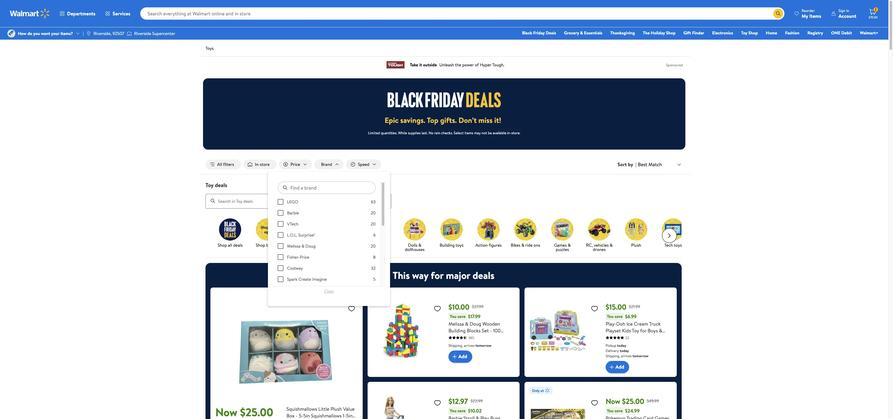 Task type: vqa. For each thing, say whether or not it's contained in the screenshot.
$5
no



Task type: describe. For each thing, give the bounding box(es) containing it.
and inside the you save $6.99 play-doh ice cream truck playset kids toy for boys & girls ages 3+, includes 20 tools and 5 colors
[[618, 341, 625, 348]]

now $25.00 $49.99
[[606, 396, 659, 407]]

you for $17.99
[[450, 314, 457, 320]]

save for $17.99
[[458, 314, 466, 320]]

arrives inside the pickup today delivery today shipping, arrives tomorrow
[[621, 354, 632, 359]]

registry
[[807, 30, 823, 36]]

fisher-price
[[287, 254, 309, 261]]

truck
[[649, 321, 661, 328]]

essentials
[[584, 30, 602, 36]]

add to cart image
[[451, 353, 458, 361]]

1 horizontal spatial blocks
[[467, 328, 481, 334]]

 image for riverside supercenter
[[127, 30, 132, 37]]

2 5in from the left
[[346, 413, 353, 420]]

rain
[[434, 130, 440, 136]]

today right 'delivery'
[[620, 348, 629, 354]]

match
[[649, 161, 662, 168]]

today down ages
[[617, 343, 626, 348]]

toys
[[206, 45, 214, 51]]

$10.00
[[449, 302, 469, 312]]

toy for toy shop
[[741, 30, 747, 36]]

black friday deals link
[[519, 30, 559, 36]]

squishmallows up the a at the bottom left of page
[[287, 406, 317, 413]]

account
[[839, 12, 856, 19]]

by for sort
[[628, 161, 633, 168]]

bikes & ride ons
[[511, 242, 540, 248]]

building toys
[[440, 242, 464, 248]]

in
[[846, 8, 849, 13]]

Find a brand search field
[[278, 182, 376, 194]]

tech toys link
[[657, 219, 689, 249]]

shop all deals image
[[219, 219, 241, 241]]

1 vertical spatial price
[[300, 254, 309, 261]]

shop by age
[[256, 242, 278, 248]]

toy shop
[[741, 30, 758, 36]]

shapes
[[449, 341, 463, 348]]

& for pretend
[[386, 242, 389, 248]]

l.o.l.
[[287, 232, 297, 238]]

shop inside shop by age 'link'
[[256, 242, 265, 248]]

items
[[809, 12, 821, 19]]

squishmallows little plush value box - 5-5in squishmallows 1-5in fuzz a mallow walma group
[[215, 293, 358, 420]]

building toys image
[[441, 219, 463, 241]]

price button
[[279, 160, 312, 170]]

shipping, inside $10.00 group
[[449, 343, 463, 348]]

be
[[488, 130, 492, 136]]

$22.99
[[471, 398, 483, 405]]

one debit link
[[828, 30, 855, 36]]

dolls & dollhouses link
[[399, 219, 431, 253]]

radio-controlled, vehicles and drones image
[[588, 219, 610, 241]]

sort and filter section element
[[198, 155, 690, 174]]

playset
[[606, 328, 621, 334]]

set
[[482, 328, 489, 334]]

dolls
[[408, 242, 417, 248]]

all filters
[[217, 162, 234, 168]]

black
[[522, 30, 532, 36]]

search image
[[210, 199, 215, 204]]

vtech
[[287, 221, 299, 227]]

my
[[802, 12, 808, 19]]

best
[[638, 161, 647, 168]]

it!
[[494, 115, 501, 126]]

at
[[541, 388, 544, 394]]

toy for toy deals
[[206, 182, 214, 189]]

l.o.l. surprise!
[[287, 232, 315, 238]]

ons
[[534, 242, 540, 248]]

$10.00 $27.99
[[449, 302, 484, 312]]

brand button
[[314, 160, 344, 170]]

one
[[831, 30, 840, 36]]

$15.00 $21.99
[[606, 302, 640, 312]]

plush inside squishmallows little plush value box - 5-5in squishmallows 1-5in fuzz a mallow walma
[[331, 406, 342, 413]]

sign in to add to favorites list, pokemon trading card games crown zenith special collection  pikachu vmax - 7 booster packs included image
[[591, 400, 598, 407]]

black friday deals
[[522, 30, 556, 36]]

pretend
[[366, 247, 381, 253]]

clear button
[[278, 287, 380, 297]]

last.
[[421, 130, 428, 136]]

$21.99
[[629, 304, 640, 310]]

dolls & dollhouses
[[405, 242, 425, 253]]

all
[[217, 162, 222, 168]]

preschool toys image
[[367, 219, 389, 241]]

save for $10.02
[[458, 408, 466, 414]]

8
[[373, 254, 376, 261]]

0 vertical spatial |
[[83, 30, 84, 37]]

plush link
[[620, 219, 652, 249]]

shipping, arrives tomorrow
[[449, 343, 491, 348]]

plush inside plush link
[[631, 242, 641, 248]]

items
[[465, 130, 473, 136]]

walmart+
[[860, 30, 878, 36]]

items?
[[61, 30, 73, 37]]

tech toys
[[664, 242, 682, 248]]

play-
[[606, 321, 616, 328]]

and inside you save $17.99 melissa & doug wooden building blocks set - 100 blocks in 4 colors and 9 shapes - fsc-certified materials
[[488, 334, 496, 341]]

$6.99
[[625, 314, 637, 320]]

add for $15.00
[[616, 364, 624, 371]]

0 horizontal spatial blocks
[[449, 334, 462, 341]]

top toy brand deals
[[291, 242, 317, 253]]

5-
[[299, 413, 303, 420]]

plush toys image
[[625, 219, 647, 241]]

building inside building toys link
[[440, 242, 455, 248]]

building inside you save $17.99 melissa & doug wooden building blocks set - 100 blocks in 4 colors and 9 shapes - fsc-certified materials
[[449, 328, 466, 334]]

delivery
[[606, 348, 619, 354]]

squishmallows left 1-
[[311, 413, 342, 420]]

fashion
[[785, 30, 799, 36]]

doug inside you save $17.99 melissa & doug wooden building blocks set - 100 blocks in 4 colors and 9 shapes - fsc-certified materials
[[470, 321, 481, 328]]

20 for vtech
[[371, 221, 376, 227]]

don't
[[459, 115, 477, 126]]

may
[[474, 130, 481, 136]]

for inside the you save $6.99 play-doh ice cream truck playset kids toy for boys & girls ages 3+, includes 20 tools and 5 colors
[[640, 328, 647, 334]]

2 horizontal spatial -
[[490, 328, 492, 334]]

tomorrow inside $10.00 group
[[476, 343, 491, 348]]

grocery & essentials
[[564, 30, 602, 36]]

drones
[[593, 247, 606, 253]]

limited
[[368, 130, 380, 136]]

$10.00 group
[[372, 293, 515, 372]]

kids
[[622, 328, 631, 334]]

shipping, inside the pickup today delivery today shipping, arrives tomorrow
[[606, 354, 620, 359]]

way
[[412, 269, 428, 282]]

$27.99
[[472, 304, 484, 310]]

colors inside you save $17.99 melissa & doug wooden building blocks set - 100 blocks in 4 colors and 9 shapes - fsc-certified materials
[[473, 334, 487, 341]]

22
[[625, 336, 629, 341]]

boys
[[648, 328, 658, 334]]

tech
[[664, 242, 673, 248]]

the holiday shop
[[643, 30, 676, 36]]

doug inside group
[[305, 243, 316, 250]]

& inside rc, vehicles & drones
[[610, 242, 613, 248]]

doh
[[616, 321, 625, 328]]

riverside, 92507
[[93, 30, 124, 37]]

& for ride
[[521, 242, 524, 248]]

toys for building toys
[[456, 242, 464, 248]]



Task type: locate. For each thing, give the bounding box(es) containing it.
2 vertical spatial -
[[296, 413, 298, 420]]

grocery
[[564, 30, 579, 36]]

you save $24.99
[[607, 408, 640, 415]]

toys for tech toys
[[674, 242, 682, 248]]

add button
[[449, 351, 472, 363], [606, 361, 629, 374]]

colors inside the you save $6.99 play-doh ice cream truck playset kids toy for boys & girls ages 3+, includes 20 tools and 5 colors
[[630, 341, 644, 348]]

top toy brand deals image
[[293, 219, 315, 241]]

1 vertical spatial melissa
[[449, 321, 464, 328]]

and right 'tools'
[[618, 341, 625, 348]]

by
[[628, 161, 633, 168], [266, 242, 271, 248]]

you inside you save $17.99 melissa & doug wooden building blocks set - 100 blocks in 4 colors and 9 shapes - fsc-certified materials
[[450, 314, 457, 320]]

best match
[[638, 161, 662, 168]]

savings.
[[400, 115, 425, 126]]

games
[[554, 242, 567, 248]]

you down $12.97
[[450, 408, 457, 414]]

deals right the all
[[233, 242, 243, 248]]

next slide for chipmodulewithimages list image
[[662, 228, 677, 243]]

building
[[440, 242, 455, 248], [449, 328, 466, 334]]

1 vertical spatial |
[[636, 161, 637, 168]]

deals up fisher-price
[[299, 247, 309, 253]]

for right way
[[431, 269, 444, 282]]

toy inside search field
[[206, 182, 214, 189]]

walmart black friday deals for days image
[[388, 92, 501, 108]]

1 vertical spatial -
[[465, 341, 466, 348]]

Walmart Site-Wide search field
[[140, 7, 784, 20]]

toy shop link
[[738, 30, 761, 36]]

None checkbox
[[278, 233, 283, 238], [278, 244, 283, 249], [278, 233, 283, 238], [278, 244, 283, 249]]

add button down 'delivery'
[[606, 361, 629, 374]]

shop inside toy shop link
[[748, 30, 758, 36]]

you inside you save $10.02
[[450, 408, 457, 414]]

& inside you save $17.99 melissa & doug wooden building blocks set - 100 blocks in 4 colors and 9 shapes - fsc-certified materials
[[465, 321, 468, 328]]

figures
[[489, 242, 502, 248]]

departments button
[[55, 6, 100, 21]]

blocks up 385
[[467, 328, 481, 334]]

1 vertical spatial 5
[[627, 341, 629, 348]]

0 vertical spatial tomorrow
[[476, 343, 491, 348]]

add for $10.00
[[458, 354, 467, 360]]

1 horizontal spatial colors
[[630, 341, 644, 348]]

20 right includes
[[655, 334, 661, 341]]

1 horizontal spatial |
[[636, 161, 637, 168]]

& right the preschool
[[386, 242, 389, 248]]

save down "$10.00"
[[458, 314, 466, 320]]

1 vertical spatial for
[[640, 328, 647, 334]]

ride-on toys image
[[514, 219, 537, 241]]

toy deals
[[206, 182, 227, 189]]

1 vertical spatial toy
[[206, 182, 214, 189]]

save inside you save $17.99 melissa & doug wooden building blocks set - 100 blocks in 4 colors and 9 shapes - fsc-certified materials
[[458, 314, 466, 320]]

want
[[41, 30, 50, 37]]

top up the no
[[427, 115, 438, 126]]

1 vertical spatial by
[[266, 242, 271, 248]]

0 horizontal spatial tomorrow
[[476, 343, 491, 348]]

tomorrow
[[476, 343, 491, 348], [633, 354, 649, 359]]

fuzz
[[287, 420, 296, 420]]

price inside dropdown button
[[291, 162, 300, 168]]

ice
[[627, 321, 633, 328]]

building toys link
[[436, 219, 468, 249]]

0 vertical spatial melissa
[[287, 243, 301, 250]]

value
[[343, 406, 355, 413]]

add button down shapes
[[449, 351, 472, 363]]

& for essentials
[[580, 30, 583, 36]]

0 horizontal spatial add button
[[449, 351, 472, 363]]

arrives right 'delivery'
[[621, 354, 632, 359]]

0 vertical spatial for
[[431, 269, 444, 282]]

melissa up in
[[449, 321, 464, 328]]

1 horizontal spatial 5
[[627, 341, 629, 348]]

supercenter
[[152, 30, 175, 37]]

action figures image
[[477, 219, 500, 241]]

20 for barbie
[[371, 210, 376, 216]]

100
[[493, 328, 501, 334]]

you up play-
[[607, 314, 614, 320]]

0 vertical spatial building
[[440, 242, 455, 248]]

0 horizontal spatial shipping,
[[449, 343, 463, 348]]

20 inside the you save $6.99 play-doh ice cream truck playset kids toy for boys & girls ages 3+, includes 20 tools and 5 colors
[[655, 334, 661, 341]]

for left boys
[[640, 328, 647, 334]]

building up shapes
[[449, 328, 466, 334]]

0 horizontal spatial by
[[266, 242, 271, 248]]

$15.00
[[606, 302, 626, 312]]

add to cart image
[[608, 364, 616, 371]]

- left fsc- on the bottom of page
[[465, 341, 466, 348]]

9
[[497, 334, 499, 341]]

| inside sort and filter section element
[[636, 161, 637, 168]]

shop by age image
[[256, 219, 278, 241]]

store
[[260, 162, 270, 168]]

0 horizontal spatial melissa
[[287, 243, 301, 250]]

- inside squishmallows little plush value box - 5-5in squishmallows 1-5in fuzz a mallow walma
[[296, 413, 298, 420]]

shop inside shop all deals link
[[218, 242, 227, 248]]

0 horizontal spatial doug
[[305, 243, 316, 250]]

2 $70.00
[[869, 7, 878, 19]]

electronics
[[712, 30, 733, 36]]

0 horizontal spatial top
[[291, 242, 298, 248]]

store.
[[511, 130, 520, 136]]

1 horizontal spatial melissa
[[449, 321, 464, 328]]

you down "$10.00"
[[450, 314, 457, 320]]

 image
[[7, 30, 15, 38]]

0 vertical spatial by
[[628, 161, 633, 168]]

0 vertical spatial toy
[[741, 30, 747, 36]]

tech toys image
[[662, 219, 684, 241]]

& inside the you save $6.99 play-doh ice cream truck playset kids toy for boys & girls ages 3+, includes 20 tools and 5 colors
[[659, 328, 662, 334]]

sign in account
[[839, 8, 856, 19]]

0 horizontal spatial -
[[296, 413, 298, 420]]

$17.99
[[468, 314, 481, 320]]

grocery & essentials link
[[561, 30, 605, 36]]

1 horizontal spatial top
[[427, 115, 438, 126]]

| right items?
[[83, 30, 84, 37]]

group containing lego
[[278, 199, 376, 420]]

save inside you save $24.99
[[615, 408, 623, 414]]

finder
[[692, 30, 704, 36]]

& right dolls
[[418, 242, 421, 248]]

deals right major
[[473, 269, 495, 282]]

you inside you save $24.99
[[607, 408, 614, 414]]

20 down 63
[[371, 210, 376, 216]]

& for puzzles
[[568, 242, 571, 248]]

0 horizontal spatial arrives
[[464, 343, 475, 348]]

1 horizontal spatial and
[[618, 341, 625, 348]]

toys inside tech toys link
[[674, 242, 682, 248]]

search icon image
[[776, 11, 781, 16]]

5 inside the you save $6.99 play-doh ice cream truck playset kids toy for boys & girls ages 3+, includes 20 tools and 5 colors
[[627, 341, 629, 348]]

1 horizontal spatial add
[[616, 364, 624, 371]]

by for shop
[[266, 242, 271, 248]]

1 horizontal spatial toy
[[632, 328, 639, 334]]

you inside the you save $6.99 play-doh ice cream truck playset kids toy for boys & girls ages 3+, includes 20 tools and 5 colors
[[607, 314, 614, 320]]

add down the pickup today delivery today shipping, arrives tomorrow
[[616, 364, 624, 371]]

0 vertical spatial arrives
[[464, 343, 475, 348]]

Toy deals search field
[[198, 182, 690, 209]]

toys down building toys image
[[456, 242, 464, 248]]

0 horizontal spatial add
[[458, 354, 467, 360]]

preschool & pretend play
[[366, 242, 389, 253]]

shop left age
[[256, 242, 265, 248]]

this way for major deals
[[393, 269, 495, 282]]

1 horizontal spatial arrives
[[621, 354, 632, 359]]

riverside supercenter
[[134, 30, 175, 37]]

group
[[278, 199, 376, 420]]

save down $12.97
[[458, 408, 466, 414]]

supplies
[[408, 130, 421, 136]]

1 vertical spatial shipping,
[[606, 354, 620, 359]]

0 vertical spatial doug
[[305, 243, 316, 250]]

sort
[[618, 161, 627, 168]]

| left best
[[636, 161, 637, 168]]

1 vertical spatial add
[[616, 364, 624, 371]]

63
[[371, 199, 376, 205]]

1 horizontal spatial by
[[628, 161, 633, 168]]

toy up search icon
[[206, 182, 214, 189]]

5in right the a at the bottom left of page
[[303, 413, 310, 420]]

top inside top toy brand deals
[[291, 242, 298, 248]]

1 vertical spatial building
[[449, 328, 466, 334]]

thanksgiving link
[[608, 30, 638, 36]]

0 horizontal spatial toys
[[456, 242, 464, 248]]

5in right little
[[346, 413, 353, 420]]

you for $24.99
[[607, 408, 614, 414]]

1 horizontal spatial tomorrow
[[633, 354, 649, 359]]

add button for $10.00
[[449, 351, 472, 363]]

20 up '6' at the bottom left
[[371, 221, 376, 227]]

sign
[[839, 8, 845, 13]]

deals inside top toy brand deals
[[299, 247, 309, 253]]

toy right kids
[[632, 328, 639, 334]]

you for $6.99
[[607, 314, 614, 320]]

1 horizontal spatial  image
[[127, 30, 132, 37]]

sign in to add to favorites list, barbie stroll & play pups playset with blonde doll, transforming stroller, 2 pets & accessories image
[[434, 400, 441, 407]]

& for doug
[[302, 243, 304, 250]]

save inside the you save $6.99 play-doh ice cream truck playset kids toy for boys & girls ages 3+, includes 20 tools and 5 colors
[[615, 314, 623, 320]]

top toy brand deals link
[[288, 219, 320, 253]]

0 horizontal spatial 5
[[373, 277, 376, 283]]

add down shipping, arrives tomorrow
[[458, 354, 467, 360]]

None checkbox
[[278, 199, 283, 205], [278, 210, 283, 216], [278, 222, 283, 227], [278, 255, 283, 260], [278, 266, 283, 271], [278, 277, 283, 282], [278, 199, 283, 205], [278, 210, 283, 216], [278, 222, 283, 227], [278, 255, 283, 260], [278, 266, 283, 271], [278, 277, 283, 282]]

by right the sort
[[628, 161, 633, 168]]

2 horizontal spatial toy
[[741, 30, 747, 36]]

shipping, up add to cart image
[[449, 343, 463, 348]]

1 horizontal spatial for
[[640, 328, 647, 334]]

1 horizontal spatial doug
[[470, 321, 481, 328]]

barbie
[[287, 210, 299, 216]]

you
[[33, 30, 40, 37]]

1 horizontal spatial plush
[[631, 242, 641, 248]]

melissa up fisher-
[[287, 243, 301, 250]]

1 vertical spatial doug
[[470, 321, 481, 328]]

1 5in from the left
[[303, 413, 310, 420]]

save down now
[[615, 408, 623, 414]]

0 vertical spatial add
[[458, 354, 467, 360]]

save inside you save $10.02
[[458, 408, 466, 414]]

shop left home link
[[748, 30, 758, 36]]

thanksgiving
[[610, 30, 635, 36]]

tools
[[606, 341, 616, 348]]

reorder my items
[[802, 8, 821, 19]]

0 horizontal spatial |
[[83, 30, 84, 37]]

shop left the all
[[218, 242, 227, 248]]

top left toy
[[291, 242, 298, 248]]

dolls and dollhouses image
[[404, 219, 426, 241]]

toy right 'electronics' link
[[741, 30, 747, 36]]

now $25.00 group
[[530, 387, 672, 420]]

walmart image
[[10, 9, 50, 18]]

puzzles
[[556, 247, 569, 253]]

shop all deals
[[218, 242, 243, 248]]

& right games
[[568, 242, 571, 248]]

building down building toys image
[[440, 242, 455, 248]]

0 horizontal spatial toy
[[206, 182, 214, 189]]

how
[[18, 30, 26, 37]]

2 toys from the left
[[674, 242, 682, 248]]

& right grocery
[[580, 30, 583, 36]]

melissa inside you save $17.99 melissa & doug wooden building blocks set - 100 blocks in 4 colors and 9 shapes - fsc-certified materials
[[449, 321, 464, 328]]

arrives down 385
[[464, 343, 475, 348]]

speed
[[358, 162, 369, 168]]

friday
[[533, 30, 545, 36]]

& left the brand at the left bottom
[[302, 243, 304, 250]]

$24.99
[[625, 408, 640, 415]]

save for $24.99
[[615, 408, 623, 414]]

0 horizontal spatial plush
[[331, 406, 342, 413]]

walmart+ link
[[857, 30, 881, 36]]

price right store
[[291, 162, 300, 168]]

you for $10.02
[[450, 408, 457, 414]]

0 vertical spatial top
[[427, 115, 438, 126]]

0 vertical spatial plush
[[631, 242, 641, 248]]

arrives
[[464, 343, 475, 348], [621, 354, 632, 359]]

0 vertical spatial -
[[490, 328, 492, 334]]

and left 9 in the bottom of the page
[[488, 334, 496, 341]]

vehicles
[[594, 242, 609, 248]]

save up doh at the bottom right of the page
[[615, 314, 623, 320]]

blocks left in
[[449, 334, 462, 341]]

games and puzzles image
[[551, 219, 573, 241]]

 image right 92507
[[127, 30, 132, 37]]

by inside sort and filter section element
[[628, 161, 633, 168]]

toys right tech
[[674, 242, 682, 248]]

& inside preschool & pretend play
[[386, 242, 389, 248]]

sign in to add to favorites list, squishmallows little plush value box - 5-5in squishmallows 1-5in fuzz a mallow walmart multicolor image
[[348, 305, 355, 313]]

price down top toy brand deals
[[300, 254, 309, 261]]

toy inside the you save $6.99 play-doh ice cream truck playset kids toy for boys & girls ages 3+, includes 20 tools and 5 colors
[[632, 328, 639, 334]]

pickup today delivery today shipping, arrives tomorrow
[[606, 343, 649, 359]]

limited quantities. while supplies last. no rain checks. select items may not be available in-store.
[[368, 130, 520, 136]]

5 down the 22
[[627, 341, 629, 348]]

deals inside search field
[[215, 182, 227, 189]]

add button inside $10.00 group
[[449, 351, 472, 363]]

2 vertical spatial toy
[[632, 328, 639, 334]]

best match button
[[637, 161, 683, 169]]

by inside 'link'
[[266, 242, 271, 248]]

0 vertical spatial shipping,
[[449, 343, 463, 348]]

shop right holiday at the top right of the page
[[666, 30, 676, 36]]

0 horizontal spatial 5in
[[303, 413, 310, 420]]

1 horizontal spatial add button
[[606, 361, 629, 374]]

1 horizontal spatial toys
[[674, 242, 682, 248]]

 image left riverside,
[[86, 31, 91, 36]]

1 vertical spatial plush
[[331, 406, 342, 413]]

& left "ride"
[[521, 242, 524, 248]]

shop inside the holiday shop link
[[666, 30, 676, 36]]

deals up search icon
[[215, 182, 227, 189]]

 image for riverside, 92507
[[86, 31, 91, 36]]

& for dollhouses
[[418, 242, 421, 248]]

0 horizontal spatial  image
[[86, 31, 91, 36]]

surprise!
[[298, 232, 315, 238]]

sign in to add to favorites list, play-doh ice cream truck playset kids toy for boys & girls ages 3+, includes 20 tools and 5 colors image
[[591, 305, 598, 313]]

0 horizontal spatial colors
[[473, 334, 487, 341]]

costway
[[287, 266, 303, 272]]

& right boys
[[659, 328, 662, 334]]

add button for $15.00
[[606, 361, 629, 374]]

toys inside building toys link
[[456, 242, 464, 248]]

1 vertical spatial arrives
[[621, 354, 632, 359]]

0 horizontal spatial and
[[488, 334, 496, 341]]

toy
[[299, 242, 305, 248]]

$49.99
[[647, 398, 659, 405]]

add inside $10.00 group
[[458, 354, 467, 360]]

& inside dolls & dollhouses
[[418, 242, 421, 248]]

brand
[[306, 242, 317, 248]]

5 down 32
[[373, 277, 376, 283]]

- right set
[[490, 328, 492, 334]]

$10.02
[[468, 408, 482, 415]]

1 horizontal spatial shipping,
[[606, 354, 620, 359]]

Search in Toy deals search field
[[206, 194, 391, 209]]

gift finder link
[[681, 30, 707, 36]]

& right vehicles
[[610, 242, 613, 248]]

gifts.
[[440, 115, 457, 126]]

-
[[490, 328, 492, 334], [465, 341, 466, 348], [296, 413, 298, 420]]

1 horizontal spatial -
[[465, 341, 466, 348]]

you down now
[[607, 408, 614, 414]]

shipping, down pickup
[[606, 354, 620, 359]]

price
[[291, 162, 300, 168], [300, 254, 309, 261]]

reorder
[[802, 8, 815, 13]]

plush left 1-
[[331, 406, 342, 413]]

0 vertical spatial price
[[291, 162, 300, 168]]

- left 5-
[[296, 413, 298, 420]]

1 horizontal spatial 5in
[[346, 413, 353, 420]]

pickup
[[606, 343, 616, 348]]

doug down $17.99
[[470, 321, 481, 328]]

20 for melissa & doug
[[371, 243, 376, 250]]

20 up '8'
[[371, 243, 376, 250]]

0 horizontal spatial for
[[431, 269, 444, 282]]

deals
[[546, 30, 556, 36]]

doug right toy
[[305, 243, 316, 250]]

the
[[643, 30, 650, 36]]

wooden
[[482, 321, 500, 328]]

clear
[[324, 289, 334, 295]]

 image
[[127, 30, 132, 37], [86, 31, 91, 36]]

save for $6.99
[[615, 314, 623, 320]]

1 toys from the left
[[456, 242, 464, 248]]

1 vertical spatial top
[[291, 242, 298, 248]]

this
[[393, 269, 410, 282]]

sign in to add to favorites list, melissa & doug wooden building blocks set - 100 blocks in 4 colors and 9 shapes - fsc-certified materials image
[[434, 305, 441, 313]]

plush down "plush toys" image
[[631, 242, 641, 248]]

Search search field
[[140, 7, 784, 20]]

blocks
[[467, 328, 481, 334], [449, 334, 462, 341]]

1 vertical spatial tomorrow
[[633, 354, 649, 359]]

tomorrow inside the pickup today delivery today shipping, arrives tomorrow
[[633, 354, 649, 359]]

& down $17.99
[[465, 321, 468, 328]]

& inside games & puzzles
[[568, 242, 571, 248]]

bikes
[[511, 242, 520, 248]]

0 vertical spatial 5
[[373, 277, 376, 283]]

epic savings. top gifts. don't miss it!
[[385, 115, 501, 126]]

speed button
[[346, 160, 381, 170]]

in-
[[507, 130, 511, 136]]

by left age
[[266, 242, 271, 248]]

shipping,
[[449, 343, 463, 348], [606, 354, 620, 359]]

in-store
[[255, 162, 270, 168]]

fisher-
[[287, 254, 300, 261]]

arrives inside $10.00 group
[[464, 343, 475, 348]]



